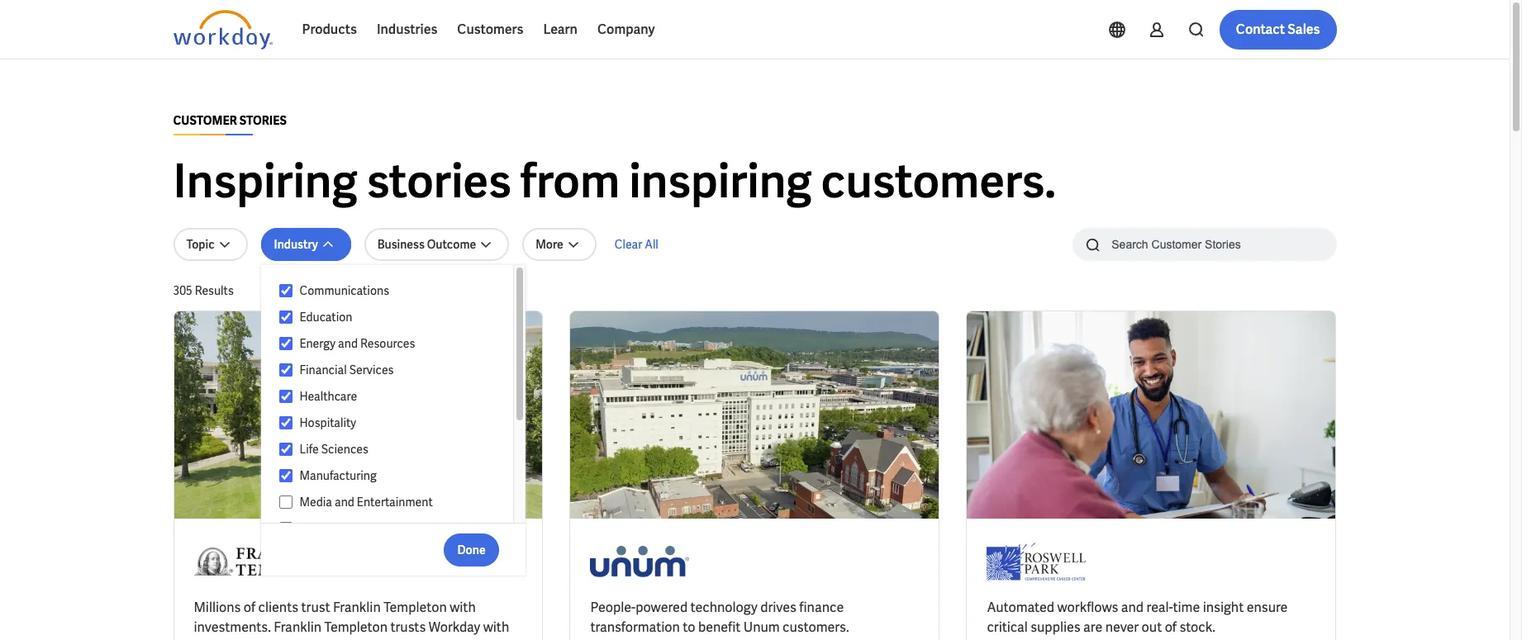 Task type: vqa. For each thing, say whether or not it's contained in the screenshot.
topmost Opens in a new tab image
no



Task type: locate. For each thing, give the bounding box(es) containing it.
resources
[[360, 336, 415, 351]]

life sciences link
[[293, 440, 497, 460]]

stock.
[[1180, 619, 1216, 636]]

templeton
[[384, 599, 447, 617], [324, 619, 388, 636]]

and up financial services
[[338, 336, 358, 351]]

media and entertainment link
[[293, 493, 497, 512]]

inspiring
[[173, 151, 358, 212]]

customers. inside "people-powered technology drives finance transformation to benefit unum customers."
[[783, 619, 849, 636]]

people-
[[591, 599, 636, 617]]

clear all button
[[610, 228, 664, 261]]

templeton down trust
[[324, 619, 388, 636]]

energy and resources link
[[293, 334, 497, 354]]

0 horizontal spatial of
[[244, 599, 256, 617]]

1 horizontal spatial with
[[483, 619, 509, 636]]

2 vertical spatial and
[[1122, 599, 1144, 617]]

None checkbox
[[279, 310, 293, 325], [279, 363, 293, 378], [279, 495, 293, 510], [279, 310, 293, 325], [279, 363, 293, 378], [279, 495, 293, 510]]

1 vertical spatial franklin
[[274, 619, 322, 636]]

communications link
[[293, 281, 497, 301]]

and for resources
[[338, 336, 358, 351]]

services
[[349, 363, 394, 378]]

of inside the automated workflows and real-time insight ensure critical supplies are never out of stock.
[[1165, 619, 1177, 636]]

supplies
[[1031, 619, 1081, 636]]

finance
[[800, 599, 844, 617]]

franklin down trust
[[274, 619, 322, 636]]

ensure
[[1247, 599, 1288, 617]]

of up investments.
[[244, 599, 256, 617]]

transformation
[[591, 619, 680, 636]]

products button
[[292, 10, 367, 50]]

time
[[1173, 599, 1200, 617]]

topic button
[[173, 228, 248, 261]]

customers
[[457, 21, 524, 38]]

insight
[[1203, 599, 1244, 617]]

1 horizontal spatial franklin
[[333, 599, 381, 617]]

real-
[[1147, 599, 1173, 617]]

trust
[[301, 599, 330, 617]]

and inside the automated workflows and real-time insight ensure critical supplies are never out of stock.
[[1122, 599, 1144, 617]]

all
[[645, 237, 659, 252]]

drives
[[761, 599, 797, 617]]

Search Customer Stories text field
[[1102, 230, 1305, 259]]

of right out
[[1165, 619, 1177, 636]]

customers.
[[821, 151, 1056, 212], [783, 619, 849, 636]]

franklin templeton companies, llc image
[[194, 539, 339, 585]]

and up never
[[1122, 599, 1144, 617]]

and down manufacturing
[[335, 495, 355, 510]]

industries
[[377, 21, 438, 38]]

financial services
[[300, 363, 394, 378]]

with up workday
[[450, 599, 476, 617]]

energy and resources
[[300, 336, 415, 351]]

of inside millions of clients trust franklin templeton with investments. franklin templeton trusts workday with financials.
[[244, 599, 256, 617]]

templeton up trusts
[[384, 599, 447, 617]]

305
[[173, 284, 192, 298]]

critical
[[987, 619, 1028, 636]]

1 vertical spatial customers.
[[783, 619, 849, 636]]

powered
[[636, 599, 688, 617]]

business outcome
[[378, 237, 476, 252]]

learn
[[543, 21, 578, 38]]

millions
[[194, 599, 241, 617]]

0 horizontal spatial with
[[450, 599, 476, 617]]

1 vertical spatial and
[[335, 495, 355, 510]]

1 horizontal spatial of
[[1165, 619, 1177, 636]]

energy
[[300, 336, 336, 351]]

franklin
[[333, 599, 381, 617], [274, 619, 322, 636]]

results
[[195, 284, 234, 298]]

business
[[378, 237, 425, 252]]

1 vertical spatial with
[[483, 619, 509, 636]]

with
[[450, 599, 476, 617], [483, 619, 509, 636]]

1 vertical spatial of
[[1165, 619, 1177, 636]]

0 vertical spatial franklin
[[333, 599, 381, 617]]

None checkbox
[[279, 284, 293, 298], [279, 336, 293, 351], [279, 389, 293, 404], [279, 416, 293, 431], [279, 442, 293, 457], [279, 469, 293, 484], [279, 522, 293, 536], [279, 284, 293, 298], [279, 336, 293, 351], [279, 389, 293, 404], [279, 416, 293, 431], [279, 442, 293, 457], [279, 469, 293, 484], [279, 522, 293, 536]]

stories
[[239, 113, 287, 128]]

and
[[338, 336, 358, 351], [335, 495, 355, 510], [1122, 599, 1144, 617]]

investments.
[[194, 619, 271, 636]]

customer
[[173, 113, 237, 128]]

life
[[300, 442, 319, 457]]

healthcare link
[[293, 387, 497, 407]]

unum image
[[591, 539, 690, 585]]

automated workflows and real-time insight ensure critical supplies are never out of stock.
[[987, 599, 1288, 636]]

and for entertainment
[[335, 495, 355, 510]]

franklin right trust
[[333, 599, 381, 617]]

products
[[302, 21, 357, 38]]

out
[[1142, 619, 1162, 636]]

0 vertical spatial and
[[338, 336, 358, 351]]

with right workday
[[483, 619, 509, 636]]

financial services link
[[293, 360, 497, 380]]

0 vertical spatial of
[[244, 599, 256, 617]]

of
[[244, 599, 256, 617], [1165, 619, 1177, 636]]

305 results
[[173, 284, 234, 298]]

clients
[[258, 599, 298, 617]]

benefit
[[698, 619, 741, 636]]

automated
[[987, 599, 1055, 617]]

0 horizontal spatial franklin
[[274, 619, 322, 636]]

people-powered technology drives finance transformation to benefit unum customers.
[[591, 599, 849, 636]]

customers button
[[447, 10, 533, 50]]



Task type: describe. For each thing, give the bounding box(es) containing it.
0 vertical spatial templeton
[[384, 599, 447, 617]]

technology
[[691, 599, 758, 617]]

stories
[[367, 151, 511, 212]]

trusts
[[391, 619, 426, 636]]

education
[[300, 310, 353, 325]]

are
[[1084, 619, 1103, 636]]

to
[[683, 619, 696, 636]]

contact sales
[[1236, 21, 1320, 38]]

1 vertical spatial templeton
[[324, 619, 388, 636]]

unum
[[744, 619, 780, 636]]

workflows
[[1058, 599, 1119, 617]]

nonprofit link
[[293, 519, 497, 539]]

more button
[[523, 228, 597, 261]]

industries button
[[367, 10, 447, 50]]

nonprofit
[[300, 522, 350, 536]]

financial
[[300, 363, 347, 378]]

from
[[521, 151, 620, 212]]

clear all
[[615, 237, 659, 252]]

topic
[[186, 237, 215, 252]]

financials.
[[194, 639, 255, 641]]

clear
[[615, 237, 642, 252]]

media
[[300, 495, 332, 510]]

healthcare
[[300, 389, 357, 404]]

media and entertainment
[[300, 495, 433, 510]]

industry button
[[261, 228, 351, 261]]

life sciences
[[300, 442, 369, 457]]

company button
[[588, 10, 665, 50]]

outcome
[[427, 237, 476, 252]]

more
[[536, 237, 564, 252]]

inspiring stories from inspiring customers.
[[173, 151, 1056, 212]]

education link
[[293, 307, 497, 327]]

done
[[457, 543, 486, 558]]

workday
[[429, 619, 480, 636]]

learn button
[[533, 10, 588, 50]]

company
[[598, 21, 655, 38]]

entertainment
[[357, 495, 433, 510]]

inspiring
[[629, 151, 812, 212]]

millions of clients trust franklin templeton with investments. franklin templeton trusts workday with financials.
[[194, 599, 509, 641]]

sales
[[1288, 21, 1320, 38]]

industry
[[274, 237, 318, 252]]

roswell park comprehensive cancer center (roswell park cancer institute) image
[[987, 539, 1086, 585]]

manufacturing
[[300, 469, 377, 484]]

never
[[1106, 619, 1139, 636]]

customer stories
[[173, 113, 287, 128]]

contact
[[1236, 21, 1285, 38]]

communications
[[300, 284, 389, 298]]

hospitality
[[300, 416, 356, 431]]

manufacturing link
[[293, 466, 497, 486]]

hospitality link
[[293, 413, 497, 433]]

sciences
[[321, 442, 369, 457]]

0 vertical spatial with
[[450, 599, 476, 617]]

0 vertical spatial customers.
[[821, 151, 1056, 212]]

done button
[[444, 534, 499, 567]]

business outcome button
[[364, 228, 509, 261]]

contact sales link
[[1220, 10, 1337, 50]]

go to the homepage image
[[173, 10, 272, 50]]



